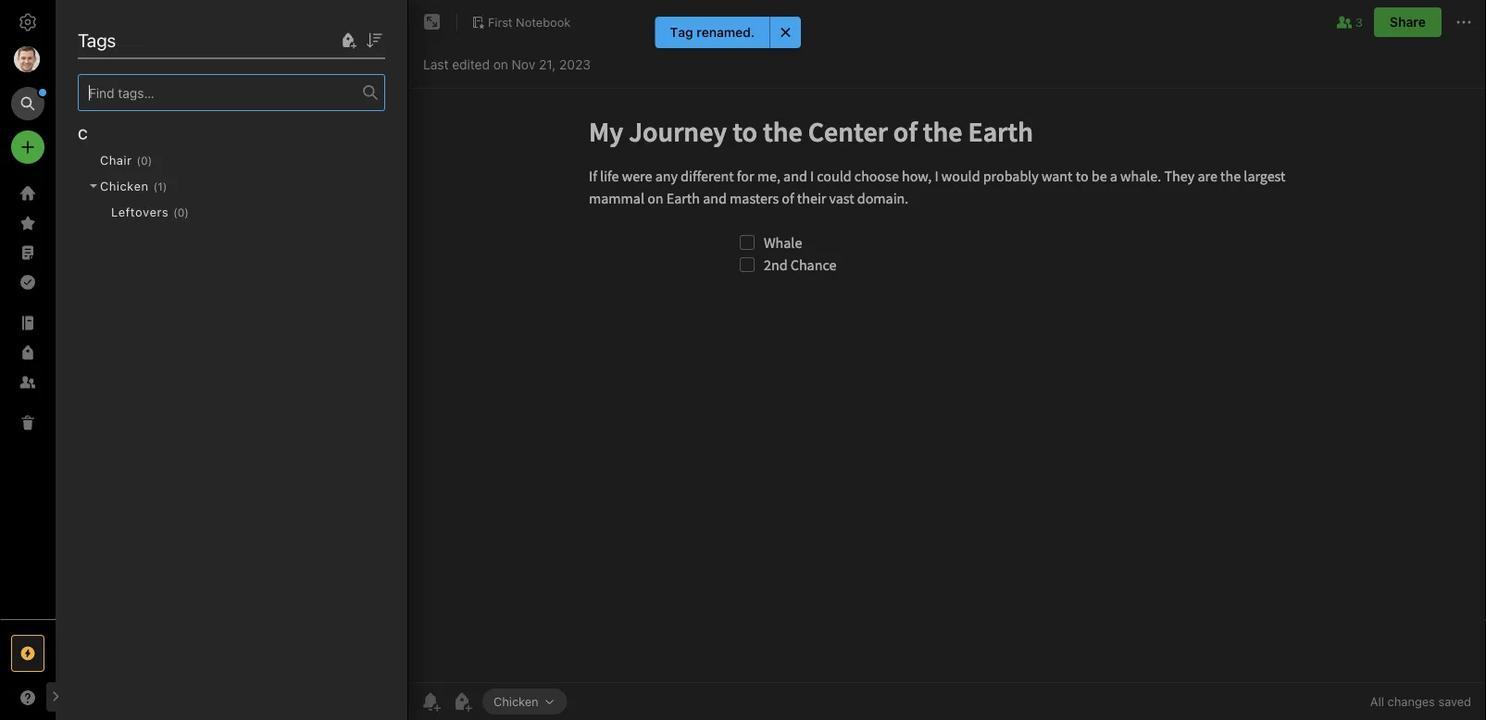 Task type: locate. For each thing, give the bounding box(es) containing it.
1 horizontal spatial tag actions image
[[189, 205, 219, 220]]

0 horizontal spatial chicken
[[100, 179, 149, 193]]

21,
[[539, 57, 556, 72]]

0 vertical spatial )
[[148, 154, 152, 167]]

0 horizontal spatial 0
[[141, 154, 148, 167]]

create new tag image
[[337, 29, 359, 51]]

leftovers
[[111, 205, 169, 219]]

chicken down chair ( 0 )
[[100, 179, 149, 193]]

1 horizontal spatial )
[[163, 180, 167, 193]]

chicken button
[[483, 689, 568, 715]]

chair
[[100, 153, 132, 167]]

share button
[[1375, 7, 1442, 37]]

( up leftovers ( 0 ) at the top left of page
[[153, 180, 158, 193]]

( right chair
[[137, 154, 141, 167]]

tag actions image for chair
[[152, 153, 182, 168]]

2 horizontal spatial )
[[185, 206, 189, 219]]

( inside chair ( 0 )
[[137, 154, 141, 167]]

1 vertical spatial 0
[[178, 206, 185, 219]]

0 down tag actions image
[[178, 206, 185, 219]]

4
[[78, 58, 86, 73]]

tag actions field right '1'
[[167, 176, 197, 196]]

images button
[[73, 159, 178, 189]]

Tag actions field
[[152, 150, 182, 170], [167, 176, 197, 196], [189, 202, 219, 222]]

0 vertical spatial 0
[[141, 154, 148, 167]]

0 horizontal spatial (
[[137, 154, 141, 167]]

0 up chicken ( 1 )
[[141, 154, 148, 167]]

( inside chicken ( 1 )
[[153, 180, 158, 193]]

)
[[148, 154, 152, 167], [163, 180, 167, 193], [185, 206, 189, 219]]

Note Editor text field
[[409, 89, 1487, 683]]

2 vertical spatial tag actions field
[[189, 202, 219, 222]]

notes
[[95, 19, 146, 40]]

images
[[104, 166, 147, 182]]

expand note image
[[422, 11, 444, 33]]

filters
[[74, 100, 117, 113]]

tag actions field up '1'
[[152, 150, 182, 170]]

0 vertical spatial (
[[137, 154, 141, 167]]

( down tag actions image
[[173, 206, 178, 219]]

settings image
[[17, 11, 39, 33]]

chicken inside button
[[494, 695, 539, 709]]

Find tags… text field
[[79, 80, 363, 105]]

c row group
[[78, 111, 400, 252]]

0 vertical spatial chicken
[[100, 179, 149, 193]]

1 horizontal spatial 0
[[178, 206, 185, 219]]

0 horizontal spatial )
[[148, 154, 152, 167]]

2023
[[560, 57, 591, 72]]

tree
[[0, 179, 56, 619]]

( for chair
[[137, 154, 141, 167]]

1 vertical spatial chicken
[[494, 695, 539, 709]]

tag actions field down tag actions image
[[189, 202, 219, 222]]

0
[[141, 154, 148, 167], [178, 206, 185, 219]]

Sort field
[[363, 28, 385, 51]]

chicken for chicken ( 1 )
[[100, 179, 149, 193]]

chicken right add tag image
[[494, 695, 539, 709]]

(
[[137, 154, 141, 167], [153, 180, 158, 193], [173, 206, 178, 219]]

1 vertical spatial tag actions image
[[189, 205, 219, 220]]

nov
[[512, 57, 536, 72]]

tag actions image
[[152, 153, 182, 168], [189, 205, 219, 220]]

0 vertical spatial tag actions image
[[152, 153, 182, 168]]

1 vertical spatial )
[[163, 180, 167, 193]]

sort options image
[[363, 29, 385, 51]]

note window element
[[409, 0, 1487, 721]]

1 horizontal spatial (
[[153, 180, 158, 193]]

tags
[[78, 29, 116, 50]]

chicken inside c row group
[[100, 179, 149, 193]]

account image
[[14, 46, 40, 72]]

0 horizontal spatial tag actions image
[[152, 153, 182, 168]]

changes
[[1388, 695, 1436, 709]]

0 vertical spatial tag actions field
[[152, 150, 182, 170]]

chicken
[[100, 179, 149, 193], [494, 695, 539, 709]]

) inside chicken ( 1 )
[[163, 180, 167, 193]]

( for chicken
[[153, 180, 158, 193]]

2 horizontal spatial (
[[173, 206, 178, 219]]

) up leftovers ( 0 ) at the top left of page
[[163, 180, 167, 193]]

) for chair
[[148, 154, 152, 167]]

add a reminder image
[[420, 691, 442, 713]]

first notebook
[[488, 15, 571, 29]]

1 vertical spatial (
[[153, 180, 158, 193]]

WHAT'S NEW field
[[0, 684, 56, 713]]

1 horizontal spatial chicken
[[494, 695, 539, 709]]

notes
[[90, 58, 123, 73]]

( inside leftovers ( 0 )
[[173, 206, 178, 219]]

) inside leftovers ( 0 )
[[185, 206, 189, 219]]

) for leftovers
[[185, 206, 189, 219]]

chair ( 0 )
[[100, 153, 152, 167]]

home image
[[17, 182, 39, 205]]

2 vertical spatial )
[[185, 206, 189, 219]]

) inside chair ( 0 )
[[148, 154, 152, 167]]

renamed.
[[697, 25, 755, 40]]

Account field
[[0, 41, 56, 78]]

) right images
[[148, 154, 152, 167]]

tag actions image up '1'
[[152, 153, 182, 168]]

2 vertical spatial (
[[173, 206, 178, 219]]

) down tag actions image
[[185, 206, 189, 219]]

0 inside leftovers ( 0 )
[[178, 206, 185, 219]]

0 inside chair ( 0 )
[[141, 154, 148, 167]]

tag actions field for chair
[[152, 150, 182, 170]]

tag actions image down tag actions image
[[189, 205, 219, 220]]



Task type: describe. For each thing, give the bounding box(es) containing it.
tag
[[670, 25, 694, 40]]

last
[[423, 57, 449, 72]]

upgrade image
[[17, 643, 39, 665]]

all
[[1371, 695, 1385, 709]]

first notebook button
[[465, 9, 577, 35]]

0 for leftovers
[[178, 206, 185, 219]]

0 for chair
[[141, 154, 148, 167]]

share
[[1390, 14, 1427, 30]]

tag actions image
[[167, 179, 197, 194]]

all changes saved
[[1371, 695, 1472, 709]]

tag renamed.
[[670, 25, 755, 40]]

chicken ( 1 )
[[100, 179, 167, 193]]

3
[[1356, 15, 1364, 29]]

arrow image
[[87, 180, 100, 193]]

leftovers ( 0 )
[[111, 205, 189, 219]]

notebook
[[516, 15, 571, 29]]

last edited on nov 21, 2023
[[423, 57, 591, 72]]

( for leftovers
[[173, 206, 178, 219]]

add tag image
[[451, 691, 473, 713]]

1 vertical spatial tag actions field
[[167, 176, 197, 196]]

first
[[488, 15, 513, 29]]

c
[[78, 126, 88, 142]]

saved
[[1439, 695, 1472, 709]]

3 button
[[1334, 11, 1364, 33]]

tag actions field for leftovers
[[189, 202, 219, 222]]

on
[[494, 57, 508, 72]]

edited
[[452, 57, 490, 72]]

1
[[158, 180, 163, 193]]

click to expand image
[[48, 686, 62, 709]]

tag actions image for leftovers
[[189, 205, 219, 220]]

4 notes
[[78, 58, 123, 73]]

chicken for chicken
[[494, 695, 539, 709]]



Task type: vqa. For each thing, say whether or not it's contained in the screenshot.
Get it free for 7 days
no



